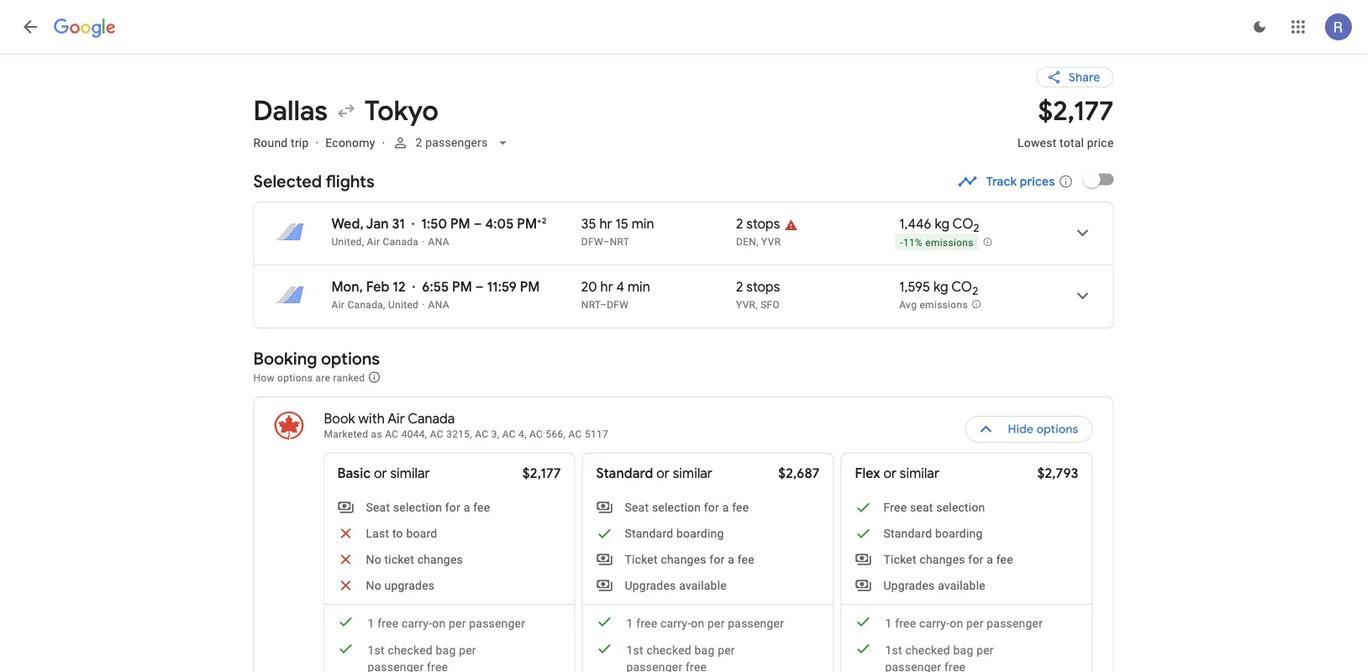 Task type: locate. For each thing, give the bounding box(es) containing it.
boarding down standard or similar
[[677, 527, 724, 541]]

2 available from the left
[[938, 579, 986, 593]]

1 vertical spatial options
[[278, 372, 313, 384]]

2 passengers button
[[385, 123, 518, 163]]

2 stops from the top
[[747, 279, 781, 296]]

per
[[449, 617, 466, 631], [708, 617, 725, 631], [967, 617, 984, 631], [459, 644, 476, 657], [718, 644, 735, 657], [977, 644, 994, 657]]

dfw inside 35 hr 15 min dfw – nrt
[[582, 236, 603, 248]]

options
[[321, 348, 380, 370], [278, 372, 313, 384], [1037, 422, 1079, 437]]

list
[[254, 203, 1114, 328]]

seat selection for a fee for basic or similar
[[366, 501, 490, 515]]

ac left 3215,
[[430, 429, 444, 441]]

ticket changes for a fee
[[625, 553, 755, 567], [884, 553, 1014, 567]]

first checked bag per passenger is free element
[[338, 641, 534, 673], [597, 641, 793, 673], [855, 641, 1052, 673]]

no for no ticket changes
[[366, 553, 382, 567]]

ticket
[[385, 553, 414, 567]]

boarding for standard or similar
[[677, 527, 724, 541]]

0 vertical spatial ,
[[757, 236, 759, 248]]

prices
[[1020, 174, 1056, 189]]

learn more about tracked prices image
[[1059, 174, 1074, 189]]

ac right the 3,
[[502, 429, 516, 441]]

2 horizontal spatial 1 free carry-on per passenger
[[886, 617, 1044, 631]]

2 down tokyo at top
[[416, 136, 422, 150]]

hr left "15"
[[600, 216, 613, 233]]

ac right 566,
[[569, 429, 582, 441]]

min
[[632, 216, 655, 233], [628, 279, 651, 296]]

fee
[[473, 501, 490, 515], [732, 501, 749, 515], [738, 553, 755, 567], [997, 553, 1014, 567]]

options down booking
[[278, 372, 313, 384]]

 image right 31
[[412, 216, 415, 233]]

air up 4044, at the bottom left of page
[[388, 411, 405, 428]]

2 horizontal spatial 1st
[[886, 644, 903, 657]]

1 1st from the left
[[368, 644, 385, 657]]

emissions down 1,595 kg co 2
[[920, 299, 968, 311]]

bag
[[436, 644, 456, 657], [695, 644, 715, 657], [954, 644, 974, 657]]

1 similar from the left
[[391, 465, 430, 483]]

1 horizontal spatial nrt
[[610, 236, 630, 248]]

standard boarding down standard or similar
[[625, 527, 724, 541]]

2 horizontal spatial 1
[[886, 617, 893, 631]]

seat selection for a fee up the board
[[366, 501, 490, 515]]

mon,
[[332, 279, 363, 296]]

0 horizontal spatial 1
[[368, 617, 375, 631]]

options for booking
[[321, 348, 380, 370]]

, left the sfo
[[756, 299, 758, 311]]

3 or from the left
[[884, 465, 897, 483]]

round
[[253, 136, 288, 150]]

6 ac from the left
[[569, 429, 582, 441]]

1st for flex
[[886, 644, 903, 657]]

min right "15"
[[632, 216, 655, 233]]

standard down free in the bottom of the page
[[884, 527, 933, 541]]

1 horizontal spatial upgrades
[[884, 579, 935, 593]]

1 horizontal spatial dfw
[[607, 299, 629, 311]]

seat selection for a fee down standard or similar
[[625, 501, 749, 515]]

0 horizontal spatial available
[[679, 579, 727, 593]]

2 upgrades available from the left
[[884, 579, 986, 593]]

co up -11% emissions
[[953, 216, 974, 233]]

co up avg emissions on the top right of the page
[[952, 279, 973, 296]]

1 horizontal spatial changes
[[661, 553, 707, 567]]

main content containing dallas
[[253, 54, 1114, 673]]

–
[[474, 216, 482, 233], [603, 236, 610, 248], [476, 279, 484, 296], [600, 299, 607, 311]]

hr inside 20 hr 4 min nrt – dfw
[[601, 279, 614, 296]]

0 vertical spatial co
[[953, 216, 974, 233]]

pm right 4:05 on the top left
[[517, 216, 537, 233]]

$2,177 down 566,
[[523, 465, 561, 483]]

2 ticket from the left
[[884, 553, 917, 567]]

3 similar from the left
[[900, 465, 940, 483]]

2 seat from the left
[[625, 501, 649, 515]]

1 or from the left
[[374, 465, 387, 483]]

air down mon,
[[332, 299, 345, 311]]

emissions
[[926, 237, 974, 249], [920, 299, 968, 311]]

1 horizontal spatial air
[[367, 236, 380, 248]]

1 horizontal spatial 1 free carry-on per passenger
[[627, 617, 785, 631]]

2 horizontal spatial checked
[[906, 644, 951, 657]]

similar for standard or similar
[[673, 465, 713, 483]]

2 vertical spatial  image
[[413, 279, 415, 296]]

3 carry- from the left
[[920, 617, 950, 631]]

1 horizontal spatial upgrades available
[[884, 579, 986, 593]]

hr left 4
[[601, 279, 614, 296]]

kg
[[935, 216, 950, 233], [934, 279, 949, 296]]

2 right 1,595
[[973, 284, 979, 298]]

stops up den , yvr
[[747, 216, 781, 233]]

co inside 1,595 kg co 2
[[952, 279, 973, 296]]

2 1st from the left
[[627, 644, 644, 657]]

den , yvr
[[737, 236, 781, 248]]

2 stops flight. element up den , yvr
[[737, 216, 781, 235]]

carry- for flex or similar
[[920, 617, 950, 631]]

1st checked bag per passenger free
[[368, 644, 476, 673], [627, 644, 735, 673], [886, 644, 994, 673]]

options up ranked
[[321, 348, 380, 370]]

1 upgrades available from the left
[[625, 579, 727, 593]]

1 ticket from the left
[[625, 553, 658, 567]]

1 horizontal spatial available
[[938, 579, 986, 593]]

0 horizontal spatial ticket
[[625, 553, 658, 567]]

1 vertical spatial ,
[[756, 299, 758, 311]]

selection right seat
[[937, 501, 986, 515]]

2 changes from the left
[[661, 553, 707, 567]]

stops up the sfo
[[747, 279, 781, 296]]

1 selection from the left
[[393, 501, 442, 515]]

0 horizontal spatial first checked bag per passenger is free element
[[338, 641, 534, 673]]

2 horizontal spatial selection
[[937, 501, 986, 515]]

1 upgrades from the left
[[625, 579, 676, 593]]

0 horizontal spatial ticket changes for a fee
[[625, 553, 755, 567]]

kg up avg emissions on the top right of the page
[[934, 279, 949, 296]]

1 horizontal spatial carry-
[[661, 617, 691, 631]]

3 1st checked bag per passenger free from the left
[[886, 644, 994, 673]]

2 horizontal spatial or
[[884, 465, 897, 483]]

standard down standard or similar
[[625, 527, 674, 541]]

1 horizontal spatial yvr
[[762, 236, 781, 248]]

0 horizontal spatial options
[[278, 372, 313, 384]]

1 horizontal spatial standard boarding
[[884, 527, 983, 541]]

yvr left the sfo
[[737, 299, 756, 311]]

1 horizontal spatial selection
[[652, 501, 701, 515]]

co for 1,446 kg co
[[953, 216, 974, 233]]

tokyo
[[365, 94, 439, 128]]

canada
[[383, 236, 419, 248], [408, 411, 455, 428]]

2177 us dollars element
[[1039, 94, 1114, 128]]

ac right 4,
[[530, 429, 543, 441]]

4044,
[[402, 429, 427, 441]]

dfw down 4
[[607, 299, 629, 311]]

nrt down "15"
[[610, 236, 630, 248]]

1 horizontal spatial seat selection for a fee
[[625, 501, 749, 515]]

2 seat selection for a fee from the left
[[625, 501, 749, 515]]

1 1st checked bag per passenger free from the left
[[368, 644, 476, 673]]

0 horizontal spatial or
[[374, 465, 387, 483]]

0 horizontal spatial upgrades available
[[625, 579, 727, 593]]

1 vertical spatial co
[[952, 279, 973, 296]]

-11% emissions
[[901, 237, 974, 249]]

ticket changes for a fee for standard or similar
[[625, 553, 755, 567]]

2 up den
[[737, 216, 744, 233]]

seat up last
[[366, 501, 390, 515]]

avg emissions
[[900, 299, 968, 311]]

-
[[901, 237, 904, 249]]

yvr inside 2 stops yvr , sfo
[[737, 299, 756, 311]]

1 vertical spatial canada
[[408, 411, 455, 428]]

hr inside 35 hr 15 min dfw – nrt
[[600, 216, 613, 233]]

2 stops flight. element up the sfo
[[737, 279, 781, 298]]

no left upgrades
[[366, 579, 382, 593]]

upgrades for standard
[[625, 579, 676, 593]]

1 for flex
[[886, 617, 893, 631]]

1 checked from the left
[[388, 644, 433, 657]]

0 vertical spatial no
[[366, 553, 382, 567]]

options inside dropdown button
[[1037, 422, 1079, 437]]

return flight on monday, february 12. leaves narita international airport at 6:55 pm on monday, february 12 and arrives at dallas/fort worth international airport at 11:59 pm on monday, february 12. element
[[332, 279, 540, 296]]

options for how
[[278, 372, 313, 384]]

2 boarding from the left
[[936, 527, 983, 541]]

3 changes from the left
[[920, 553, 966, 567]]

1 horizontal spatial 1
[[627, 617, 634, 631]]

1 standard boarding from the left
[[625, 527, 724, 541]]

2 first checked bag per passenger is free element from the left
[[597, 641, 793, 673]]

1 horizontal spatial ticket changes for a fee
[[884, 553, 1014, 567]]

2 inside 2 stops yvr , sfo
[[737, 279, 744, 296]]

2 bag from the left
[[695, 644, 715, 657]]

min for 20 hr 4 min
[[628, 279, 651, 296]]

loading results progress bar
[[0, 54, 1368, 57]]

upgrades
[[625, 579, 676, 593], [884, 579, 935, 593]]

0 horizontal spatial selection
[[393, 501, 442, 515]]

kg inside 1,595 kg co 2
[[934, 279, 949, 296]]

are
[[316, 372, 331, 384]]

min right 4
[[628, 279, 651, 296]]

kg inside 1,446 kg co 2
[[935, 216, 950, 233]]

1 horizontal spatial $2,177
[[1039, 94, 1114, 128]]

2 horizontal spatial similar
[[900, 465, 940, 483]]

3 checked from the left
[[906, 644, 951, 657]]

1 vertical spatial 2 stops flight. element
[[737, 279, 781, 298]]

carry-
[[402, 617, 432, 631], [661, 617, 691, 631], [920, 617, 950, 631]]

0 horizontal spatial boarding
[[677, 527, 724, 541]]

how
[[253, 372, 275, 384]]

learn more about booking options element
[[368, 368, 381, 387]]

2 1 from the left
[[627, 617, 634, 631]]

1 horizontal spatial 1st
[[627, 644, 644, 657]]

air canada, united
[[332, 299, 419, 311]]

2 1 free carry-on per passenger from the left
[[627, 617, 785, 631]]

0 horizontal spatial standard boarding
[[625, 527, 724, 541]]

1 horizontal spatial boarding
[[936, 527, 983, 541]]

2 horizontal spatial changes
[[920, 553, 966, 567]]

1 horizontal spatial checked
[[647, 644, 692, 657]]

pm right the 6:55
[[452, 279, 472, 296]]

 image inside departing flight on wednesday, january 31. leaves dallas/fort worth international airport at 1:50 pm on wednesday, january 31 and arrives at narita international airport at 4:05 pm on friday, february 2. element
[[412, 216, 415, 233]]

2 selection from the left
[[652, 501, 701, 515]]

2 on from the left
[[691, 617, 705, 631]]

boarding down free seat selection
[[936, 527, 983, 541]]

2 vertical spatial options
[[1037, 422, 1079, 437]]

1 1 free carry-on per passenger from the left
[[368, 617, 526, 631]]

0 horizontal spatial yvr
[[737, 299, 756, 311]]

2 horizontal spatial options
[[1037, 422, 1079, 437]]

ticket for flex
[[884, 553, 917, 567]]

stops
[[747, 216, 781, 233], [747, 279, 781, 296]]

upgrades
[[385, 579, 435, 593]]

a
[[464, 501, 470, 515], [723, 501, 729, 515], [728, 553, 735, 567], [987, 553, 994, 567]]

1 ac from the left
[[385, 429, 399, 441]]

2 checked from the left
[[647, 644, 692, 657]]

1 vertical spatial  image
[[412, 216, 415, 233]]

6:55 pm – 11:59 pm
[[422, 279, 540, 296]]

1 seat selection for a fee from the left
[[366, 501, 490, 515]]

0 vertical spatial dfw
[[582, 236, 603, 248]]

co inside 1,446 kg co 2
[[953, 216, 974, 233]]

,
[[757, 236, 759, 248], [756, 299, 758, 311]]

1 free carry-on per passenger
[[368, 617, 526, 631], [627, 617, 785, 631], [886, 617, 1044, 631]]

1 horizontal spatial seat
[[625, 501, 649, 515]]

first checked bag per passenger is free element for flex or similar
[[855, 641, 1052, 673]]

or for standard
[[657, 465, 670, 483]]

0 horizontal spatial on
[[432, 617, 446, 631]]

0 vertical spatial kg
[[935, 216, 950, 233]]

similar for basic or similar
[[391, 465, 430, 483]]

1 boarding from the left
[[677, 527, 724, 541]]

standard down 5117
[[597, 465, 654, 483]]

ac
[[385, 429, 399, 441], [430, 429, 444, 441], [475, 429, 489, 441], [502, 429, 516, 441], [530, 429, 543, 441], [569, 429, 582, 441]]

 image for 12
[[413, 279, 415, 296]]

2 horizontal spatial first checked bag per passenger is free element
[[855, 641, 1052, 673]]

2 inside popup button
[[416, 136, 422, 150]]

 image right economy
[[382, 136, 385, 150]]

1 vertical spatial $2,177
[[523, 465, 561, 483]]

first checked bag per passenger is free element for basic or similar
[[338, 641, 534, 673]]

1 no from the top
[[366, 553, 382, 567]]

yvr for stops
[[737, 299, 756, 311]]

yvr
[[762, 236, 781, 248], [737, 299, 756, 311]]

selected
[[253, 171, 322, 192]]

min inside 20 hr 4 min nrt – dfw
[[628, 279, 651, 296]]

dfw down 35
[[582, 236, 603, 248]]

1 on from the left
[[432, 617, 446, 631]]

canada up 4044, at the bottom left of page
[[408, 411, 455, 428]]

canada inside list
[[383, 236, 419, 248]]

checked for standard or similar
[[647, 644, 692, 657]]

2 ac from the left
[[430, 429, 444, 441]]

3 bag from the left
[[954, 644, 974, 657]]

stops inside 2 stops yvr , sfo
[[747, 279, 781, 296]]

air down the jan
[[367, 236, 380, 248]]

options right hide
[[1037, 422, 1079, 437]]

 image
[[316, 136, 319, 150]]

nrt down 20
[[582, 299, 600, 311]]

1 carry- from the left
[[402, 617, 432, 631]]

seat
[[366, 501, 390, 515], [625, 501, 649, 515]]

1 stops from the top
[[747, 216, 781, 233]]

ana down return flight on monday, february 12. leaves narita international airport at 6:55 pm on monday, february 12 and arrives at dallas/fort worth international airport at 11:59 pm on monday, february 12. element
[[428, 299, 450, 311]]

0 vertical spatial canada
[[383, 236, 419, 248]]

2 standard boarding from the left
[[884, 527, 983, 541]]

checked
[[388, 644, 433, 657], [647, 644, 692, 657], [906, 644, 951, 657]]

2 similar from the left
[[673, 465, 713, 483]]

1 vertical spatial hr
[[601, 279, 614, 296]]

ana for 1:50
[[428, 236, 450, 248]]

1 first checked bag per passenger is free element from the left
[[338, 641, 534, 673]]

2 or from the left
[[657, 465, 670, 483]]

1st
[[368, 644, 385, 657], [627, 644, 644, 657], [886, 644, 903, 657]]

ana down departing flight on wednesday, january 31. leaves dallas/fort worth international airport at 1:50 pm on wednesday, january 31 and arrives at narita international airport at 4:05 pm on friday, february 2. element
[[428, 236, 450, 248]]

trip
[[291, 136, 309, 150]]

1 horizontal spatial 1st checked bag per passenger free
[[627, 644, 735, 673]]

free
[[378, 617, 399, 631], [637, 617, 658, 631], [896, 617, 917, 631], [427, 660, 448, 673], [686, 660, 707, 673], [945, 660, 966, 673]]

1 horizontal spatial ticket
[[884, 553, 917, 567]]

0 vertical spatial yvr
[[762, 236, 781, 248]]

1 bag from the left
[[436, 644, 456, 657]]

2 up -11% emissions
[[974, 221, 980, 235]]

 image inside return flight on monday, february 12. leaves narita international airport at 6:55 pm on monday, february 12 and arrives at dallas/fort worth international airport at 11:59 pm on monday, february 12. element
[[413, 279, 415, 296]]

1 vertical spatial no
[[366, 579, 382, 593]]

dfw
[[582, 236, 603, 248], [607, 299, 629, 311]]

0 vertical spatial options
[[321, 348, 380, 370]]

1 horizontal spatial bag
[[695, 644, 715, 657]]

canada down 31
[[383, 236, 419, 248]]

hr
[[600, 216, 613, 233], [601, 279, 614, 296]]

1 vertical spatial dfw
[[607, 299, 629, 311]]

seat for basic
[[366, 501, 390, 515]]

go back image
[[20, 17, 40, 37]]

3 first checked bag per passenger is free element from the left
[[855, 641, 1052, 673]]

$2,177
[[1039, 94, 1114, 128], [523, 465, 561, 483]]

2 upgrades from the left
[[884, 579, 935, 593]]

kg up -11% emissions
[[935, 216, 950, 233]]

3 ac from the left
[[475, 429, 489, 441]]

or
[[374, 465, 387, 483], [657, 465, 670, 483], [884, 465, 897, 483]]

1 ana from the top
[[428, 236, 450, 248]]

, down "2 stops"
[[757, 236, 759, 248]]

or for basic
[[374, 465, 387, 483]]

ana
[[428, 236, 450, 248], [428, 299, 450, 311]]

0 horizontal spatial nrt
[[582, 299, 600, 311]]

upgrades available for flex or similar
[[884, 579, 986, 593]]

3 1st from the left
[[886, 644, 903, 657]]

6:55
[[422, 279, 449, 296]]

min inside 35 hr 15 min dfw – nrt
[[632, 216, 655, 233]]

1 vertical spatial ana
[[428, 299, 450, 311]]

canada,
[[348, 299, 386, 311]]

1 horizontal spatial or
[[657, 465, 670, 483]]

0 vertical spatial stops
[[747, 216, 781, 233]]

1st for standard
[[627, 644, 644, 657]]

1 vertical spatial yvr
[[737, 299, 756, 311]]

Dallas to Tokyo and back text field
[[253, 94, 998, 128]]

2 carry- from the left
[[661, 617, 691, 631]]

$2,177 up total
[[1039, 94, 1114, 128]]

available for flex or similar
[[938, 579, 986, 593]]

2 stops flight. element
[[737, 216, 781, 235], [737, 279, 781, 298]]

2 horizontal spatial 1st checked bag per passenger free
[[886, 644, 994, 673]]

selection down standard or similar
[[652, 501, 701, 515]]

1 available from the left
[[679, 579, 727, 593]]

1st for basic
[[368, 644, 385, 657]]

2 no from the top
[[366, 579, 382, 593]]

0 horizontal spatial changes
[[418, 553, 463, 567]]

0 horizontal spatial 1st checked bag per passenger free
[[368, 644, 476, 673]]

1st checked bag per passenger free for basic or similar
[[368, 644, 476, 673]]

layover (1 of 2) is a 57 min layover at denver international airport in denver. layover (2 of 2) is a 18 hr 57 min overnight layover at vancouver international airport in vancouver. element
[[737, 235, 891, 249]]

1 free carry-on per passenger for basic or similar
[[368, 617, 526, 631]]

2 ticket changes for a fee from the left
[[884, 553, 1014, 567]]

stops for 2 stops
[[747, 216, 781, 233]]

2 ana from the top
[[428, 299, 450, 311]]

0 vertical spatial ana
[[428, 236, 450, 248]]

3 1 free carry-on per passenger from the left
[[886, 617, 1044, 631]]

0 horizontal spatial bag
[[436, 644, 456, 657]]

$2,793
[[1038, 465, 1079, 483]]

11%
[[904, 237, 923, 249]]

 image right 12
[[413, 279, 415, 296]]

None text field
[[1018, 94, 1114, 165]]

boarding
[[677, 527, 724, 541], [936, 527, 983, 541]]

1 for standard
[[627, 617, 634, 631]]

3 1 from the left
[[886, 617, 893, 631]]

, inside 2 stops yvr , sfo
[[756, 299, 758, 311]]

yvr inside layover (1 of 2) is a 57 min layover at denver international airport in denver. layover (2 of 2) is a 18 hr 57 min overnight layover at vancouver international airport in vancouver. element
[[762, 236, 781, 248]]

selection up the board
[[393, 501, 442, 515]]

0 horizontal spatial similar
[[391, 465, 430, 483]]

free
[[884, 501, 907, 515]]

1 free carry-on per passenger for standard or similar
[[627, 617, 785, 631]]

seat selection for a fee
[[366, 501, 490, 515], [625, 501, 749, 515]]

1 horizontal spatial on
[[691, 617, 705, 631]]

$2,177 inside $2,177 lowest total price
[[1039, 94, 1114, 128]]

bag for flex or similar
[[954, 644, 974, 657]]

2 inside 1,595 kg co 2
[[973, 284, 979, 298]]

3215,
[[447, 429, 472, 441]]

3 on from the left
[[950, 617, 964, 631]]

0 horizontal spatial checked
[[388, 644, 433, 657]]

2 horizontal spatial bag
[[954, 644, 974, 657]]

2 horizontal spatial carry-
[[920, 617, 950, 631]]

Departure time: 1:50 PM. text field
[[422, 216, 471, 233]]

1 for basic
[[368, 617, 375, 631]]

yvr for ,
[[762, 236, 781, 248]]

co
[[953, 216, 974, 233], [952, 279, 973, 296]]

1,446 kg co 2
[[900, 216, 980, 235]]

1 horizontal spatial first checked bag per passenger is free element
[[597, 641, 793, 673]]

standard for flex
[[884, 527, 933, 541]]

0 horizontal spatial carry-
[[402, 617, 432, 631]]

min for 35 hr 15 min
[[632, 216, 655, 233]]

changes
[[418, 553, 463, 567], [661, 553, 707, 567], [920, 553, 966, 567]]

standard boarding down free seat selection
[[884, 527, 983, 541]]

pm
[[451, 216, 471, 233], [517, 216, 537, 233], [452, 279, 472, 296], [520, 279, 540, 296]]

den
[[737, 236, 757, 248]]

0 vertical spatial 2 stops flight. element
[[737, 216, 781, 235]]

Departure time: 6:55 PM. text field
[[422, 279, 472, 296]]

ac right as
[[385, 429, 399, 441]]

standard boarding for standard or similar
[[625, 527, 724, 541]]

1 vertical spatial stops
[[747, 279, 781, 296]]

united, air canada
[[332, 236, 419, 248]]

1 vertical spatial kg
[[934, 279, 949, 296]]

0 horizontal spatial 1st
[[368, 644, 385, 657]]

none text field containing $2,177
[[1018, 94, 1114, 165]]

0 horizontal spatial seat
[[366, 501, 390, 515]]

0 horizontal spatial $2,177
[[523, 465, 561, 483]]

0 vertical spatial nrt
[[610, 236, 630, 248]]

1 changes from the left
[[418, 553, 463, 567]]

1 vertical spatial air
[[332, 299, 345, 311]]

1 1 from the left
[[368, 617, 375, 631]]

emissions down 1,446 kg co 2
[[926, 237, 974, 249]]

0 horizontal spatial dfw
[[582, 236, 603, 248]]

wed,
[[332, 216, 364, 233]]

carry- for basic or similar
[[402, 617, 432, 631]]

0 vertical spatial min
[[632, 216, 655, 233]]

1 horizontal spatial similar
[[673, 465, 713, 483]]

last to board
[[366, 527, 437, 541]]

main content
[[253, 54, 1114, 673]]

yvr down "2 stops"
[[762, 236, 781, 248]]

mon, feb 12
[[332, 279, 406, 296]]

1 ticket changes for a fee from the left
[[625, 553, 755, 567]]

2 1st checked bag per passenger free from the left
[[627, 644, 735, 673]]

 image
[[382, 136, 385, 150], [412, 216, 415, 233], [413, 279, 415, 296]]

2 down den
[[737, 279, 744, 296]]

ac left the 3,
[[475, 429, 489, 441]]

seat down standard or similar
[[625, 501, 649, 515]]

2 vertical spatial air
[[388, 411, 405, 428]]

1 seat from the left
[[366, 501, 390, 515]]

no left "ticket"
[[366, 553, 382, 567]]

learn more about booking options image
[[368, 371, 381, 384]]



Task type: describe. For each thing, give the bounding box(es) containing it.
co for 1,595 kg co
[[952, 279, 973, 296]]

2 stops yvr , sfo
[[737, 279, 781, 311]]

available for standard or similar
[[679, 579, 727, 593]]

track prices
[[987, 174, 1056, 189]]

3,
[[492, 429, 500, 441]]

selection for standard or similar
[[652, 501, 701, 515]]

nrt inside 35 hr 15 min dfw – nrt
[[610, 236, 630, 248]]

11:59
[[487, 279, 517, 296]]

total duration 20 hr 4 min. element
[[582, 279, 737, 298]]

+2
[[537, 216, 547, 226]]

566,
[[546, 429, 566, 441]]

flex
[[855, 465, 881, 483]]

3 selection from the left
[[937, 501, 986, 515]]

share button
[[1037, 67, 1114, 87]]

booking
[[253, 348, 317, 370]]

dfw inside 20 hr 4 min nrt – dfw
[[607, 299, 629, 311]]

$2,177 for $2,177 lowest total price
[[1039, 94, 1114, 128]]

checked for basic or similar
[[388, 644, 433, 657]]

booking options
[[253, 348, 380, 370]]

options for hide
[[1037, 422, 1079, 437]]

on for standard or similar
[[691, 617, 705, 631]]

2 for 2 passengers
[[416, 136, 422, 150]]

1:50
[[422, 216, 447, 233]]

pm right 11:59
[[520, 279, 540, 296]]

no upgrades
[[366, 579, 435, 593]]

share
[[1069, 70, 1101, 85]]

ticket for standard
[[625, 553, 658, 567]]

flight details. return flight on monday, february 12. leaves narita international airport at 6:55 pm on monday, february 12 and arrives at dallas/fort worth international airport at 11:59 pm on monday, february 12. image
[[1063, 276, 1104, 316]]

upgrades available for standard or similar
[[625, 579, 727, 593]]

or for flex
[[884, 465, 897, 483]]

1,595
[[900, 279, 931, 296]]

0 vertical spatial emissions
[[926, 237, 974, 249]]

layover (1 of 2) is a 2 hr 30 min layover at vancouver international airport in vancouver. layover (2 of 2) is a 2 hr 50 min layover at san francisco international airport in san francisco. element
[[737, 298, 891, 312]]

0 vertical spatial air
[[367, 236, 380, 248]]

Arrival time: 11:59 PM. text field
[[487, 279, 540, 296]]

free seat selection
[[884, 501, 986, 515]]

avg
[[900, 299, 917, 311]]

20 hr 4 min nrt – dfw
[[582, 279, 651, 311]]

book with air canada marketed as ac 4044, ac 3215, ac 3, ac 4, ac 566, ac 5117
[[324, 411, 609, 441]]

seat
[[911, 501, 934, 515]]

change appearance image
[[1240, 7, 1280, 47]]

5117
[[585, 429, 609, 441]]

4 ac from the left
[[502, 429, 516, 441]]

hide options button
[[966, 409, 1093, 450]]

basic
[[338, 465, 371, 483]]

1:50 pm – 4:05 pm +2
[[422, 216, 547, 233]]

2 for 2 stops
[[737, 216, 744, 233]]

1st checked bag per passenger free for flex or similar
[[886, 644, 994, 673]]

book
[[324, 411, 355, 428]]

boarding for flex or similar
[[936, 527, 983, 541]]

checked for flex or similar
[[906, 644, 951, 657]]

first checked bag per passenger is free element for standard or similar
[[597, 641, 793, 673]]

15
[[616, 216, 629, 233]]

2 2 stops flight. element from the top
[[737, 279, 781, 298]]

2 passengers
[[416, 136, 488, 150]]

kg for 1,595
[[934, 279, 949, 296]]

marketed
[[324, 429, 369, 441]]

1st checked bag per passenger free for standard or similar
[[627, 644, 735, 673]]

basic or similar
[[338, 465, 430, 483]]

upgrades for flex
[[884, 579, 935, 593]]

round trip
[[253, 136, 309, 150]]

board
[[406, 527, 437, 541]]

lowest
[[1018, 136, 1057, 150]]

31
[[392, 216, 405, 233]]

1 2 stops flight. element from the top
[[737, 216, 781, 235]]

20
[[582, 279, 598, 296]]

no for no upgrades
[[366, 579, 382, 593]]

total
[[1060, 136, 1085, 150]]

canada inside book with air canada marketed as ac 4044, ac 3215, ac 3, ac 4, ac 566, ac 5117
[[408, 411, 455, 428]]

2 stops
[[737, 216, 781, 233]]

35 hr 15 min dfw – nrt
[[582, 216, 655, 248]]

4:05
[[485, 216, 514, 233]]

pm right 1:50
[[451, 216, 471, 233]]

– inside 35 hr 15 min dfw – nrt
[[603, 236, 610, 248]]

no ticket changes
[[366, 553, 463, 567]]

flex or similar
[[855, 465, 940, 483]]

economy
[[326, 136, 375, 150]]

nrt inside 20 hr 4 min nrt – dfw
[[582, 299, 600, 311]]

sfo
[[761, 299, 780, 311]]

standard or similar
[[597, 465, 713, 483]]

track
[[987, 174, 1018, 189]]

4
[[617, 279, 625, 296]]

hr for 35
[[600, 216, 613, 233]]

seat selection for a fee for standard or similar
[[625, 501, 749, 515]]

dallas
[[253, 94, 328, 128]]

on for flex or similar
[[950, 617, 964, 631]]

0 horizontal spatial air
[[332, 299, 345, 311]]

selected flights
[[253, 171, 375, 192]]

4,
[[519, 429, 527, 441]]

changes for flex or similar
[[920, 553, 966, 567]]

ranked
[[333, 372, 365, 384]]

changes for standard or similar
[[661, 553, 707, 567]]

wed, jan 31
[[332, 216, 405, 233]]

2 for 2 stops yvr , sfo
[[737, 279, 744, 296]]

– inside 20 hr 4 min nrt – dfw
[[600, 299, 607, 311]]

total duration 35 hr 15 min. element
[[582, 216, 737, 235]]

list containing wed, jan 31
[[254, 203, 1114, 328]]

kg for 1,446
[[935, 216, 950, 233]]

0 vertical spatial  image
[[382, 136, 385, 150]]

price
[[1088, 136, 1114, 150]]

hide options
[[1008, 422, 1079, 437]]

$2,177 for $2,177
[[523, 465, 561, 483]]

bag for basic or similar
[[436, 644, 456, 657]]

flights
[[326, 171, 375, 192]]

departing flight on wednesday, january 31. leaves dallas/fort worth international airport at 1:50 pm on wednesday, january 31 and arrives at narita international airport at 4:05 pm on friday, february 2. element
[[332, 216, 547, 233]]

Arrival time: 4:05 PM on  Friday, February 2. text field
[[485, 216, 547, 233]]

flight details. departing flight on wednesday, january 31. leaves dallas/fort worth international airport at 1:50 pm on wednesday, january 31 and arrives at narita international airport at 4:05 pm on friday, february 2. image
[[1063, 213, 1104, 253]]

united
[[388, 299, 419, 311]]

1 vertical spatial emissions
[[920, 299, 968, 311]]

standard for standard
[[625, 527, 674, 541]]

passengers
[[425, 136, 488, 150]]

seat for standard
[[625, 501, 649, 515]]

1 free carry-on per passenger for flex or similar
[[886, 617, 1044, 631]]

last
[[366, 527, 389, 541]]

$2,177 lowest total price
[[1018, 94, 1114, 150]]

ana for 6:55
[[428, 299, 450, 311]]

12
[[393, 279, 406, 296]]

35
[[582, 216, 597, 233]]

air inside book with air canada marketed as ac 4044, ac 3215, ac 3, ac 4, ac 566, ac 5117
[[388, 411, 405, 428]]

standard boarding for flex or similar
[[884, 527, 983, 541]]

how options are ranked
[[253, 372, 368, 384]]

 image for 31
[[412, 216, 415, 233]]

$2,687
[[779, 465, 820, 483]]

2 inside 1,446 kg co 2
[[974, 221, 980, 235]]

, inside layover (1 of 2) is a 57 min layover at denver international airport in denver. layover (2 of 2) is a 18 hr 57 min overnight layover at vancouver international airport in vancouver. element
[[757, 236, 759, 248]]

selection for basic or similar
[[393, 501, 442, 515]]

with
[[359, 411, 385, 428]]

carry- for standard or similar
[[661, 617, 691, 631]]

united,
[[332, 236, 364, 248]]

bag for standard or similar
[[695, 644, 715, 657]]

to
[[393, 527, 403, 541]]

1,446
[[900, 216, 932, 233]]

on for basic or similar
[[432, 617, 446, 631]]

similar for flex or similar
[[900, 465, 940, 483]]

hide
[[1008, 422, 1034, 437]]

5 ac from the left
[[530, 429, 543, 441]]

hr for 20
[[601, 279, 614, 296]]

feb
[[366, 279, 390, 296]]

as
[[371, 429, 382, 441]]

1,595 kg co 2
[[900, 279, 979, 298]]

stops for 2 stops yvr , sfo
[[747, 279, 781, 296]]

ticket changes for a fee for flex or similar
[[884, 553, 1014, 567]]

jan
[[366, 216, 389, 233]]



Task type: vqa. For each thing, say whether or not it's contained in the screenshot.
CARBON related to Carbon emissions estimate: 490 kg
no



